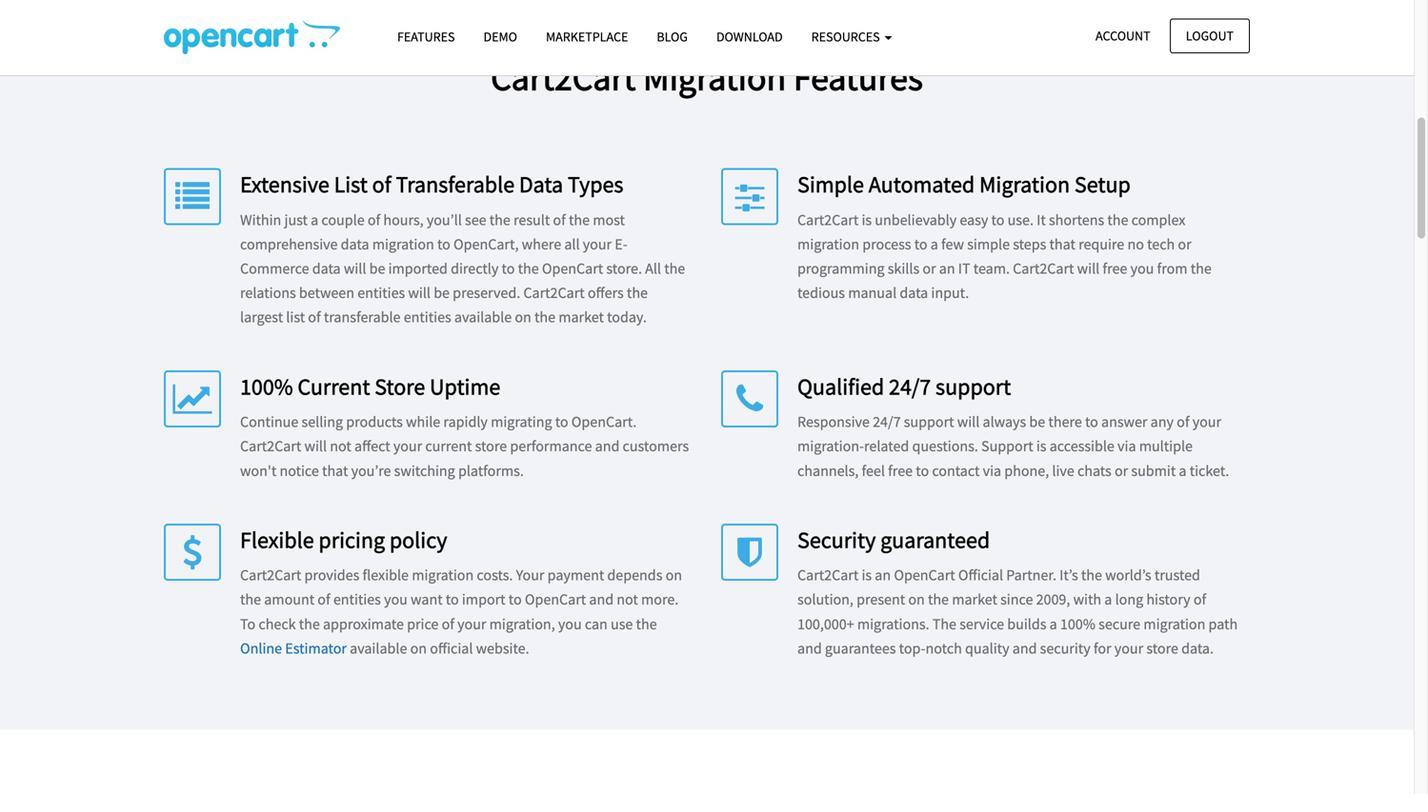 Task type: locate. For each thing, give the bounding box(es) containing it.
of right any
[[1177, 413, 1190, 432]]

will up 'questions.'
[[958, 413, 980, 432]]

not down selling
[[330, 437, 352, 456]]

security
[[1041, 640, 1091, 659]]

be left there at the bottom of page
[[1030, 413, 1046, 432]]

few
[[942, 235, 965, 254]]

1 horizontal spatial not
[[617, 591, 638, 610]]

to right want
[[446, 591, 459, 610]]

1 vertical spatial opencart
[[894, 566, 956, 585]]

you inside cart2cart is unbelievably easy to use. it shortens the complex migration process to a few simple steps that require no tech or programming skills or an it team. cart2cart will free you from the tedious manual data input.
[[1131, 259, 1155, 278]]

0 vertical spatial support
[[936, 372, 1012, 401]]

1 vertical spatial an
[[875, 566, 891, 585]]

website.
[[476, 640, 530, 659]]

24/7 inside responsive 24/7 support will always be there to answer any of your migration-related questions. support is accessible via multiple channels, feel free to contact via phone, live chats or submit a ticket.
[[873, 413, 901, 432]]

100% down with
[[1061, 615, 1096, 634]]

a inside responsive 24/7 support will always be there to answer any of your migration-related questions. support is accessible via multiple channels, feel free to contact via phone, live chats or submit a ticket.
[[1180, 462, 1187, 481]]

is inside cart2cart is an opencart official partner. it's the world's trusted solution, present on the market since 2009, with a long history of 100,000+ migrations. the service builds a 100% secure migration path and guarantees top-notch quality and security for your store data.
[[862, 566, 872, 585]]

0 vertical spatial you
[[1131, 259, 1155, 278]]

that right the notice
[[322, 462, 348, 481]]

migration up use.
[[980, 170, 1071, 199]]

store left the data.
[[1147, 640, 1179, 659]]

on down price
[[410, 640, 427, 659]]

opencart down guaranteed
[[894, 566, 956, 585]]

features left demo
[[397, 28, 455, 45]]

a left ticket.
[[1180, 462, 1187, 481]]

on inside within just a couple of hours, you'll see the result of the most comprehensive data migration to opencart, where all your e- commerce data will be imported directly to the opencart store. all the relations between entities will be preserved. cart2cart offers the largest list of transferable entities available on the market today.
[[515, 308, 532, 327]]

2 vertical spatial you
[[558, 615, 582, 634]]

1 horizontal spatial 100%
[[1061, 615, 1096, 634]]

0 vertical spatial be
[[369, 259, 385, 278]]

opencart,
[[454, 235, 519, 254]]

security
[[798, 526, 876, 555]]

to down unbelievably
[[915, 235, 928, 254]]

2 horizontal spatial or
[[1179, 235, 1192, 254]]

cart2cart up amount
[[240, 566, 301, 585]]

migration down download link
[[643, 54, 787, 100]]

channels,
[[798, 462, 859, 481]]

available down approximate
[[350, 640, 407, 659]]

download link
[[702, 20, 798, 53]]

or right 'skills'
[[923, 259, 937, 278]]

1 horizontal spatial that
[[1050, 235, 1076, 254]]

and down builds
[[1013, 640, 1038, 659]]

chats
[[1078, 462, 1112, 481]]

will down selling
[[305, 437, 327, 456]]

100% up continue
[[240, 372, 293, 401]]

you'll
[[427, 210, 462, 230]]

cart2cart down where
[[524, 284, 585, 303]]

store
[[475, 437, 507, 456], [1147, 640, 1179, 659]]

entities down imported at the top of the page
[[404, 308, 452, 327]]

free inside cart2cart is unbelievably easy to use. it shortens the complex migration process to a few simple steps that require no tech or programming skills or an it team. cart2cart will free you from the tedious manual data input.
[[1103, 259, 1128, 278]]

1 vertical spatial 100%
[[1061, 615, 1096, 634]]

1 horizontal spatial market
[[952, 591, 998, 610]]

0 horizontal spatial 100%
[[240, 372, 293, 401]]

available inside cart2cart provides flexible migration costs. your payment depends on the amount of entities you want to import to opencart and not more. to check the approximate price of your migration, you can use the online estimator available on official website.
[[350, 640, 407, 659]]

on down preserved.
[[515, 308, 532, 327]]

be down imported at the top of the page
[[434, 284, 450, 303]]

entities up transferable at the left top of the page
[[358, 284, 405, 303]]

of right history
[[1194, 591, 1207, 610]]

migration
[[372, 235, 434, 254], [798, 235, 860, 254], [412, 566, 474, 585], [1144, 615, 1206, 634]]

1 vertical spatial features
[[794, 54, 924, 100]]

current
[[425, 437, 472, 456]]

preserved.
[[453, 284, 521, 303]]

0 horizontal spatial free
[[889, 462, 913, 481]]

cart2cart migration features
[[491, 54, 924, 100]]

secure
[[1099, 615, 1141, 634]]

data
[[519, 170, 563, 199]]

or right chats
[[1115, 462, 1129, 481]]

products
[[346, 413, 403, 432]]

to up performance
[[555, 413, 569, 432]]

2 horizontal spatial be
[[1030, 413, 1046, 432]]

marketplace
[[546, 28, 628, 45]]

1 vertical spatial free
[[889, 462, 913, 481]]

transferable
[[324, 308, 401, 327]]

migration,
[[490, 615, 555, 634]]

is inside responsive 24/7 support will always be there to answer any of your migration-related questions. support is accessible via multiple channels, feel free to contact via phone, live chats or submit a ticket.
[[1037, 437, 1047, 456]]

1 vertical spatial is
[[1037, 437, 1047, 456]]

setup
[[1075, 170, 1131, 199]]

cart2cart up 'solution,'
[[798, 566, 859, 585]]

tech
[[1148, 235, 1175, 254]]

available
[[455, 308, 512, 327], [350, 640, 407, 659]]

store inside continue selling products while rapidly migrating to opencart. cart2cart will not affect your current store performance and customers won't notice that you're switching platforms.
[[475, 437, 507, 456]]

opencart down all
[[542, 259, 604, 278]]

since
[[1001, 591, 1034, 610]]

a right with
[[1105, 591, 1113, 610]]

0 horizontal spatial you
[[384, 591, 408, 610]]

0 horizontal spatial via
[[983, 462, 1002, 481]]

1 horizontal spatial migration
[[980, 170, 1071, 199]]

0 vertical spatial free
[[1103, 259, 1128, 278]]

and down 100,000+
[[798, 640, 822, 659]]

of inside cart2cart is an opencart official partner. it's the world's trusted solution, present on the market since 2009, with a long history of 100,000+ migrations. the service builds a 100% secure migration path and guarantees top-notch quality and security for your store data.
[[1194, 591, 1207, 610]]

is inside cart2cart is unbelievably easy to use. it shortens the complex migration process to a few simple steps that require no tech or programming skills or an it team. cart2cart will free you from the tedious manual data input.
[[862, 210, 872, 230]]

an up present
[[875, 566, 891, 585]]

use.
[[1008, 210, 1034, 230]]

store up platforms.
[[475, 437, 507, 456]]

entities up approximate
[[333, 591, 381, 610]]

24/7 for qualified
[[889, 372, 931, 401]]

security guaranteed
[[798, 526, 991, 555]]

will inside cart2cart is unbelievably easy to use. it shortens the complex migration process to a few simple steps that require no tech or programming skills or an it team. cart2cart will free you from the tedious manual data input.
[[1078, 259, 1100, 278]]

you're
[[351, 462, 391, 481]]

data inside cart2cart is unbelievably easy to use. it shortens the complex migration process to a few simple steps that require no tech or programming skills or an it team. cart2cart will free you from the tedious manual data input.
[[900, 284, 929, 303]]

0 vertical spatial opencart
[[542, 259, 604, 278]]

cart2cart is an opencart official partner. it's the world's trusted solution, present on the market since 2009, with a long history of 100,000+ migrations. the service builds a 100% secure migration path and guarantees top-notch quality and security for your store data.
[[798, 566, 1238, 659]]

0 vertical spatial an
[[940, 259, 956, 278]]

switching
[[394, 462, 455, 481]]

market inside cart2cart is an opencart official partner. it's the world's trusted solution, present on the market since 2009, with a long history of 100,000+ migrations. the service builds a 100% secure migration path and guarantees top-notch quality and security for your store data.
[[952, 591, 998, 610]]

most
[[593, 210, 625, 230]]

official
[[430, 640, 473, 659]]

flexible
[[363, 566, 409, 585]]

market inside within just a couple of hours, you'll see the result of the most comprehensive data migration to opencart, where all your e- commerce data will be imported directly to the opencart store. all the relations between entities will be preserved. cart2cart offers the largest list of transferable entities available on the market today.
[[559, 308, 604, 327]]

0 horizontal spatial an
[[875, 566, 891, 585]]

and
[[595, 437, 620, 456], [589, 591, 614, 610], [798, 640, 822, 659], [1013, 640, 1038, 659]]

free down require
[[1103, 259, 1128, 278]]

0 horizontal spatial features
[[397, 28, 455, 45]]

import
[[462, 591, 506, 610]]

is for automated
[[862, 210, 872, 230]]

check
[[259, 615, 296, 634]]

all
[[645, 259, 662, 278]]

opencart down payment
[[525, 591, 586, 610]]

support up 'questions.'
[[904, 413, 955, 432]]

2 vertical spatial be
[[1030, 413, 1046, 432]]

support up always
[[936, 372, 1012, 401]]

to inside continue selling products while rapidly migrating to opencart. cart2cart will not affect your current store performance and customers won't notice that you're switching platforms.
[[555, 413, 569, 432]]

rapidly
[[444, 413, 488, 432]]

policy
[[390, 526, 448, 555]]

via down support
[[983, 462, 1002, 481]]

of right the list
[[308, 308, 321, 327]]

available down preserved.
[[455, 308, 512, 327]]

migration down history
[[1144, 615, 1206, 634]]

data
[[341, 235, 369, 254], [312, 259, 341, 278], [900, 284, 929, 303]]

1 vertical spatial not
[[617, 591, 638, 610]]

within just a couple of hours, you'll see the result of the most comprehensive data migration to opencart, where all your e- commerce data will be imported directly to the opencart store. all the relations between entities will be preserved. cart2cart offers the largest list of transferable entities available on the market today.
[[240, 210, 686, 327]]

types
[[568, 170, 624, 199]]

a
[[311, 210, 319, 230], [931, 235, 939, 254], [1180, 462, 1187, 481], [1105, 591, 1113, 610], [1050, 615, 1058, 634]]

logout link
[[1170, 19, 1251, 53]]

0 vertical spatial 24/7
[[889, 372, 931, 401]]

is up present
[[862, 566, 872, 585]]

a right just at the left top of the page
[[311, 210, 319, 230]]

via down answer
[[1118, 437, 1137, 456]]

cart2cart down continue
[[240, 437, 301, 456]]

your left e-
[[583, 235, 612, 254]]

to down 'questions.'
[[916, 462, 929, 481]]

0 vertical spatial features
[[397, 28, 455, 45]]

0 vertical spatial not
[[330, 437, 352, 456]]

guarantees
[[825, 640, 896, 659]]

trusted
[[1155, 566, 1201, 585]]

1 horizontal spatial store
[[1147, 640, 1179, 659]]

will up between
[[344, 259, 366, 278]]

free right 'feel' on the right of page
[[889, 462, 913, 481]]

1 horizontal spatial via
[[1118, 437, 1137, 456]]

0 vertical spatial entities
[[358, 284, 405, 303]]

0 horizontal spatial or
[[923, 259, 937, 278]]

and up can
[[589, 591, 614, 610]]

is up phone, at the bottom right of page
[[1037, 437, 1047, 456]]

of inside responsive 24/7 support will always be there to answer any of your migration-related questions. support is accessible via multiple channels, feel free to contact via phone, live chats or submit a ticket.
[[1177, 413, 1190, 432]]

that down shortens
[[1050, 235, 1076, 254]]

available inside within just a couple of hours, you'll see the result of the most comprehensive data migration to opencart, where all your e- commerce data will be imported directly to the opencart store. all the relations between entities will be preserved. cart2cart offers the largest list of transferable entities available on the market today.
[[455, 308, 512, 327]]

migration inside cart2cart is an opencart official partner. it's the world's trusted solution, present on the market since 2009, with a long history of 100,000+ migrations. the service builds a 100% secure migration path and guarantees top-notch quality and security for your store data.
[[1144, 615, 1206, 634]]

1 vertical spatial store
[[1147, 640, 1179, 659]]

blog
[[657, 28, 688, 45]]

will down require
[[1078, 259, 1100, 278]]

1 vertical spatial support
[[904, 413, 955, 432]]

a down 2009,
[[1050, 615, 1058, 634]]

world's
[[1106, 566, 1152, 585]]

data down couple
[[341, 235, 369, 254]]

simple automated migration setup
[[798, 170, 1131, 199]]

1 vertical spatial market
[[952, 591, 998, 610]]

1 vertical spatial 24/7
[[873, 413, 901, 432]]

support
[[936, 372, 1012, 401], [904, 413, 955, 432]]

a inside cart2cart is unbelievably easy to use. it shortens the complex migration process to a few simple steps that require no tech or programming skills or an it team. cart2cart will free you from the tedious manual data input.
[[931, 235, 939, 254]]

be left imported at the top of the page
[[369, 259, 385, 278]]

migration inside cart2cart is unbelievably easy to use. it shortens the complex migration process to a few simple steps that require no tech or programming skills or an it team. cart2cart will free you from the tedious manual data input.
[[798, 235, 860, 254]]

relations
[[240, 284, 296, 303]]

you down no
[[1131, 259, 1155, 278]]

1 horizontal spatial features
[[794, 54, 924, 100]]

is up process
[[862, 210, 872, 230]]

you down flexible
[[384, 591, 408, 610]]

1 horizontal spatial available
[[455, 308, 512, 327]]

0 vertical spatial that
[[1050, 235, 1076, 254]]

and down opencart.
[[595, 437, 620, 456]]

your inside cart2cart is an opencart official partner. it's the world's trusted solution, present on the market since 2009, with a long history of 100,000+ migrations. the service builds a 100% secure migration path and guarantees top-notch quality and security for your store data.
[[1115, 640, 1144, 659]]

your inside cart2cart provides flexible migration costs. your payment depends on the amount of entities you want to import to opencart and not more. to check the approximate price of your migration, you can use the online estimator available on official website.
[[458, 615, 487, 634]]

1 vertical spatial migration
[[980, 170, 1071, 199]]

0 vertical spatial is
[[862, 210, 872, 230]]

resources link
[[798, 20, 907, 53]]

between
[[299, 284, 355, 303]]

your
[[583, 235, 612, 254], [1193, 413, 1222, 432], [394, 437, 422, 456], [458, 615, 487, 634], [1115, 640, 1144, 659]]

cart2cart
[[491, 54, 636, 100], [798, 210, 859, 230], [1013, 259, 1075, 278], [524, 284, 585, 303], [240, 437, 301, 456], [240, 566, 301, 585], [798, 566, 859, 585]]

data up between
[[312, 259, 341, 278]]

is for guaranteed
[[862, 566, 872, 585]]

you left can
[[558, 615, 582, 634]]

your down "while"
[[394, 437, 422, 456]]

performance
[[510, 437, 592, 456]]

1 horizontal spatial free
[[1103, 259, 1128, 278]]

you
[[1131, 259, 1155, 278], [384, 591, 408, 610], [558, 615, 582, 634]]

responsive
[[798, 413, 870, 432]]

0 horizontal spatial migration
[[643, 54, 787, 100]]

entities
[[358, 284, 405, 303], [404, 308, 452, 327], [333, 591, 381, 610]]

0 vertical spatial store
[[475, 437, 507, 456]]

0 horizontal spatial available
[[350, 640, 407, 659]]

features down resources link
[[794, 54, 924, 100]]

1 vertical spatial that
[[322, 462, 348, 481]]

opencart inside cart2cart provides flexible migration costs. your payment depends on the amount of entities you want to import to opencart and not more. to check the approximate price of your migration, you can use the online estimator available on official website.
[[525, 591, 586, 610]]

migration down hours,
[[372, 235, 434, 254]]

support inside responsive 24/7 support will always be there to answer any of your migration-related questions. support is accessible via multiple channels, feel free to contact via phone, live chats or submit a ticket.
[[904, 413, 955, 432]]

1 horizontal spatial or
[[1115, 462, 1129, 481]]

partner.
[[1007, 566, 1057, 585]]

100%
[[240, 372, 293, 401], [1061, 615, 1096, 634]]

an inside cart2cart is unbelievably easy to use. it shortens the complex migration process to a few simple steps that require no tech or programming skills or an it team. cart2cart will free you from the tedious manual data input.
[[940, 259, 956, 278]]

to up accessible
[[1086, 413, 1099, 432]]

market down offers
[[559, 308, 604, 327]]

your down the secure
[[1115, 640, 1144, 659]]

opencart - cart2cart migration image
[[164, 20, 340, 54]]

not up use
[[617, 591, 638, 610]]

a left few
[[931, 235, 939, 254]]

2 vertical spatial opencart
[[525, 591, 586, 610]]

or right the tech
[[1179, 235, 1192, 254]]

0 horizontal spatial that
[[322, 462, 348, 481]]

an left the it
[[940, 259, 956, 278]]

1 vertical spatial available
[[350, 640, 407, 659]]

0 horizontal spatial store
[[475, 437, 507, 456]]

0 vertical spatial market
[[559, 308, 604, 327]]

the
[[490, 210, 511, 230], [569, 210, 590, 230], [1108, 210, 1129, 230], [518, 259, 539, 278], [665, 259, 686, 278], [1191, 259, 1212, 278], [627, 284, 648, 303], [535, 308, 556, 327], [1082, 566, 1103, 585], [240, 591, 261, 610], [928, 591, 949, 610], [299, 615, 320, 634], [636, 615, 657, 634]]

0 vertical spatial 100%
[[240, 372, 293, 401]]

process
[[863, 235, 912, 254]]

2 vertical spatial is
[[862, 566, 872, 585]]

your down import
[[458, 615, 487, 634]]

100% inside cart2cart is an opencart official partner. it's the world's trusted solution, present on the market since 2009, with a long history of 100,000+ migrations. the service builds a 100% secure migration path and guarantees top-notch quality and security for your store data.
[[1061, 615, 1096, 634]]

2 vertical spatial or
[[1115, 462, 1129, 481]]

will inside continue selling products while rapidly migrating to opencart. cart2cart will not affect your current store performance and customers won't notice that you're switching platforms.
[[305, 437, 327, 456]]

1 vertical spatial or
[[923, 259, 937, 278]]

qualified 24/7 support
[[798, 372, 1012, 401]]

of
[[372, 170, 391, 199], [368, 210, 381, 230], [553, 210, 566, 230], [308, 308, 321, 327], [1177, 413, 1190, 432], [318, 591, 330, 610], [1194, 591, 1207, 610], [442, 615, 455, 634]]

be inside responsive 24/7 support will always be there to answer any of your migration-related questions. support is accessible via multiple channels, feel free to contact via phone, live chats or submit a ticket.
[[1030, 413, 1046, 432]]

see
[[465, 210, 487, 230]]

2 horizontal spatial you
[[1131, 259, 1155, 278]]

2 vertical spatial data
[[900, 284, 929, 303]]

migration up programming
[[798, 235, 860, 254]]

your right any
[[1193, 413, 1222, 432]]

input.
[[932, 284, 970, 303]]

on
[[515, 308, 532, 327], [666, 566, 683, 585], [909, 591, 925, 610], [410, 640, 427, 659]]

more.
[[642, 591, 679, 610]]

to up migration,
[[509, 591, 522, 610]]

market down 'official'
[[952, 591, 998, 610]]

0 vertical spatial available
[[455, 308, 512, 327]]

data down 'skills'
[[900, 284, 929, 303]]

use
[[611, 615, 633, 634]]

0 horizontal spatial market
[[559, 308, 604, 327]]

migration up want
[[412, 566, 474, 585]]

cart2cart inside within just a couple of hours, you'll see the result of the most comprehensive data migration to opencart, where all your e- commerce data will be imported directly to the opencart store. all the relations between entities will be preserved. cart2cart offers the largest list of transferable entities available on the market today.
[[524, 284, 585, 303]]

100% current store uptime
[[240, 372, 501, 401]]

0 horizontal spatial be
[[369, 259, 385, 278]]

2 vertical spatial entities
[[333, 591, 381, 610]]

0 horizontal spatial not
[[330, 437, 352, 456]]

1 horizontal spatial an
[[940, 259, 956, 278]]

continue
[[240, 413, 299, 432]]

0 vertical spatial migration
[[643, 54, 787, 100]]

1 horizontal spatial be
[[434, 284, 450, 303]]

will
[[344, 259, 366, 278], [1078, 259, 1100, 278], [408, 284, 431, 303], [958, 413, 980, 432], [305, 437, 327, 456]]

account
[[1096, 27, 1151, 44]]

on up migrations.
[[909, 591, 925, 610]]



Task type: vqa. For each thing, say whether or not it's contained in the screenshot.
transferable
yes



Task type: describe. For each thing, give the bounding box(es) containing it.
of up official
[[442, 615, 455, 634]]

submit
[[1132, 462, 1176, 481]]

that inside cart2cart is unbelievably easy to use. it shortens the complex migration process to a few simple steps that require no tech or programming skills or an it team. cart2cart will free you from the tedious manual data input.
[[1050, 235, 1076, 254]]

features link
[[383, 20, 469, 53]]

marketplace link
[[532, 20, 643, 53]]

demo
[[484, 28, 518, 45]]

list
[[334, 170, 368, 199]]

1 vertical spatial via
[[983, 462, 1002, 481]]

cart2cart is unbelievably easy to use. it shortens the complex migration process to a few simple steps that require no tech or programming skills or an it team. cart2cart will free you from the tedious manual data input.
[[798, 210, 1212, 303]]

it
[[1037, 210, 1046, 230]]

customers
[[623, 437, 689, 456]]

answer
[[1102, 413, 1148, 432]]

blog link
[[643, 20, 702, 53]]

will inside responsive 24/7 support will always be there to answer any of your migration-related questions. support is accessible via multiple channels, feel free to contact via phone, live chats or submit a ticket.
[[958, 413, 980, 432]]

cart2cart down the marketplace link at the top left of page
[[491, 54, 636, 100]]

online estimator link
[[240, 640, 347, 659]]

payment
[[548, 566, 605, 585]]

not inside cart2cart provides flexible migration costs. your payment depends on the amount of entities you want to import to opencart and not more. to check the approximate price of your migration, you can use the online estimator available on official website.
[[617, 591, 638, 610]]

to left use.
[[992, 210, 1005, 230]]

cart2cart down steps
[[1013, 259, 1075, 278]]

e-
[[615, 235, 628, 254]]

migration inside cart2cart provides flexible migration costs. your payment depends on the amount of entities you want to import to opencart and not more. to check the approximate price of your migration, you can use the online estimator available on official website.
[[412, 566, 474, 585]]

where
[[522, 235, 562, 254]]

cart2cart inside continue selling products while rapidly migrating to opencart. cart2cart will not affect your current store performance and customers won't notice that you're switching platforms.
[[240, 437, 301, 456]]

present
[[857, 591, 906, 610]]

download
[[717, 28, 783, 45]]

and inside continue selling products while rapidly migrating to opencart. cart2cart will not affect your current store performance and customers won't notice that you're switching platforms.
[[595, 437, 620, 456]]

1 vertical spatial you
[[384, 591, 408, 610]]

accessible
[[1050, 437, 1115, 456]]

simple
[[968, 235, 1010, 254]]

to down you'll
[[437, 235, 451, 254]]

support for responsive
[[904, 413, 955, 432]]

simple
[[798, 170, 865, 199]]

24/7 for responsive
[[873, 413, 901, 432]]

live
[[1053, 462, 1075, 481]]

questions.
[[913, 437, 979, 456]]

resources
[[812, 28, 883, 45]]

store inside cart2cart is an opencart official partner. it's the world's trusted solution, present on the market since 2009, with a long history of 100,000+ migrations. the service builds a 100% secure migration path and guarantees top-notch quality and security for your store data.
[[1147, 640, 1179, 659]]

will down imported at the top of the page
[[408, 284, 431, 303]]

data.
[[1182, 640, 1214, 659]]

guaranteed
[[881, 526, 991, 555]]

1 vertical spatial entities
[[404, 308, 452, 327]]

platforms.
[[458, 462, 524, 481]]

of up all
[[553, 210, 566, 230]]

all
[[565, 235, 580, 254]]

can
[[585, 615, 608, 634]]

1 vertical spatial data
[[312, 259, 341, 278]]

on up more.
[[666, 566, 683, 585]]

builds
[[1008, 615, 1047, 634]]

official
[[959, 566, 1004, 585]]

qualified
[[798, 372, 885, 401]]

an inside cart2cart is an opencart official partner. it's the world's trusted solution, present on the market since 2009, with a long history of 100,000+ migrations. the service builds a 100% secure migration path and guarantees top-notch quality and security for your store data.
[[875, 566, 891, 585]]

on inside cart2cart is an opencart official partner. it's the world's trusted solution, present on the market since 2009, with a long history of 100,000+ migrations. the service builds a 100% secure migration path and guarantees top-notch quality and security for your store data.
[[909, 591, 925, 610]]

directly
[[451, 259, 499, 278]]

no
[[1128, 235, 1145, 254]]

steps
[[1013, 235, 1047, 254]]

0 vertical spatial via
[[1118, 437, 1137, 456]]

flexible
[[240, 526, 314, 555]]

and inside cart2cart provides flexible migration costs. your payment depends on the amount of entities you want to import to opencart and not more. to check the approximate price of your migration, you can use the online estimator available on official website.
[[589, 591, 614, 610]]

history
[[1147, 591, 1191, 610]]

require
[[1079, 235, 1125, 254]]

that inside continue selling products while rapidly migrating to opencart. cart2cart will not affect your current store performance and customers won't notice that you're switching platforms.
[[322, 462, 348, 481]]

a inside within just a couple of hours, you'll see the result of the most comprehensive data migration to opencart, where all your e- commerce data will be imported directly to the opencart store. all the relations between entities will be preserved. cart2cart offers the largest list of transferable entities available on the market today.
[[311, 210, 319, 230]]

entities inside cart2cart provides flexible migration costs. your payment depends on the amount of entities you want to import to opencart and not more. to check the approximate price of your migration, you can use the online estimator available on official website.
[[333, 591, 381, 610]]

largest
[[240, 308, 283, 327]]

won't
[[240, 462, 277, 481]]

it's
[[1060, 566, 1079, 585]]

shortens
[[1049, 210, 1105, 230]]

any
[[1151, 413, 1174, 432]]

provides
[[305, 566, 360, 585]]

support
[[982, 437, 1034, 456]]

opencart inside cart2cart is an opencart official partner. it's the world's trusted solution, present on the market since 2009, with a long history of 100,000+ migrations. the service builds a 100% secure migration path and guarantees top-notch quality and security for your store data.
[[894, 566, 956, 585]]

your
[[516, 566, 545, 585]]

1 horizontal spatial you
[[558, 615, 582, 634]]

2009,
[[1037, 591, 1071, 610]]

there
[[1049, 413, 1083, 432]]

1 vertical spatial be
[[434, 284, 450, 303]]

price
[[407, 615, 439, 634]]

pricing
[[319, 526, 385, 555]]

or inside responsive 24/7 support will always be there to answer any of your migration-related questions. support is accessible via multiple channels, feel free to contact via phone, live chats or submit a ticket.
[[1115, 462, 1129, 481]]

comprehensive
[[240, 235, 338, 254]]

of left hours,
[[368, 210, 381, 230]]

opencart inside within just a couple of hours, you'll see the result of the most comprehensive data migration to opencart, where all your e- commerce data will be imported directly to the opencart store. all the relations between entities will be preserved. cart2cart offers the largest list of transferable entities available on the market today.
[[542, 259, 604, 278]]

0 vertical spatial or
[[1179, 235, 1192, 254]]

flexible pricing policy
[[240, 526, 448, 555]]

opencart.
[[572, 413, 637, 432]]

continue selling products while rapidly migrating to opencart. cart2cart will not affect your current store performance and customers won't notice that you're switching platforms.
[[240, 413, 689, 481]]

0 vertical spatial data
[[341, 235, 369, 254]]

cart2cart inside cart2cart is an opencart official partner. it's the world's trusted solution, present on the market since 2009, with a long history of 100,000+ migrations. the service builds a 100% secure migration path and guarantees top-notch quality and security for your store data.
[[798, 566, 859, 585]]

your inside continue selling products while rapidly migrating to opencart. cart2cart will not affect your current store performance and customers won't notice that you're switching platforms.
[[394, 437, 422, 456]]

migration-
[[798, 437, 865, 456]]

notch
[[926, 640, 963, 659]]

affect
[[355, 437, 390, 456]]

migrating
[[491, 413, 552, 432]]

amount
[[264, 591, 315, 610]]

free inside responsive 24/7 support will always be there to answer any of your migration-related questions. support is accessible via multiple channels, feel free to contact via phone, live chats or submit a ticket.
[[889, 462, 913, 481]]

related
[[865, 437, 910, 456]]

logout
[[1187, 27, 1234, 44]]

from
[[1158, 259, 1188, 278]]

store
[[375, 372, 425, 401]]

not inside continue selling products while rapidly migrating to opencart. cart2cart will not affect your current store performance and customers won't notice that you're switching platforms.
[[330, 437, 352, 456]]

cart2cart inside cart2cart provides flexible migration costs. your payment depends on the amount of entities you want to import to opencart and not more. to check the approximate price of your migration, you can use the online estimator available on official website.
[[240, 566, 301, 585]]

cart2cart down the simple
[[798, 210, 859, 230]]

of down 'provides' on the left bottom
[[318, 591, 330, 610]]

solution,
[[798, 591, 854, 610]]

top-
[[900, 640, 926, 659]]

skills
[[888, 259, 920, 278]]

to up preserved.
[[502, 259, 515, 278]]

migrations.
[[858, 615, 930, 634]]

support for qualified
[[936, 372, 1012, 401]]

demo link
[[469, 20, 532, 53]]

100,000+
[[798, 615, 855, 634]]

of right list
[[372, 170, 391, 199]]

contact
[[933, 462, 980, 481]]

today.
[[607, 308, 647, 327]]

extensive list of transferable data types
[[240, 170, 624, 199]]

just
[[285, 210, 308, 230]]

commerce
[[240, 259, 309, 278]]

store.
[[607, 259, 642, 278]]

responsive 24/7 support will always be there to answer any of your migration-related questions. support is accessible via multiple channels, feel free to contact via phone, live chats or submit a ticket.
[[798, 413, 1230, 481]]

it
[[959, 259, 971, 278]]

your inside responsive 24/7 support will always be there to answer any of your migration-related questions. support is accessible via multiple channels, feel free to contact via phone, live chats or submit a ticket.
[[1193, 413, 1222, 432]]

automated
[[869, 170, 975, 199]]

hours,
[[384, 210, 424, 230]]

your inside within just a couple of hours, you'll see the result of the most comprehensive data migration to opencart, where all your e- commerce data will be imported directly to the opencart store. all the relations between entities will be preserved. cart2cart offers the largest list of transferable entities available on the market today.
[[583, 235, 612, 254]]

migration inside within just a couple of hours, you'll see the result of the most comprehensive data migration to opencart, where all your e- commerce data will be imported directly to the opencart store. all the relations between entities will be preserved. cart2cart offers the largest list of transferable entities available on the market today.
[[372, 235, 434, 254]]



